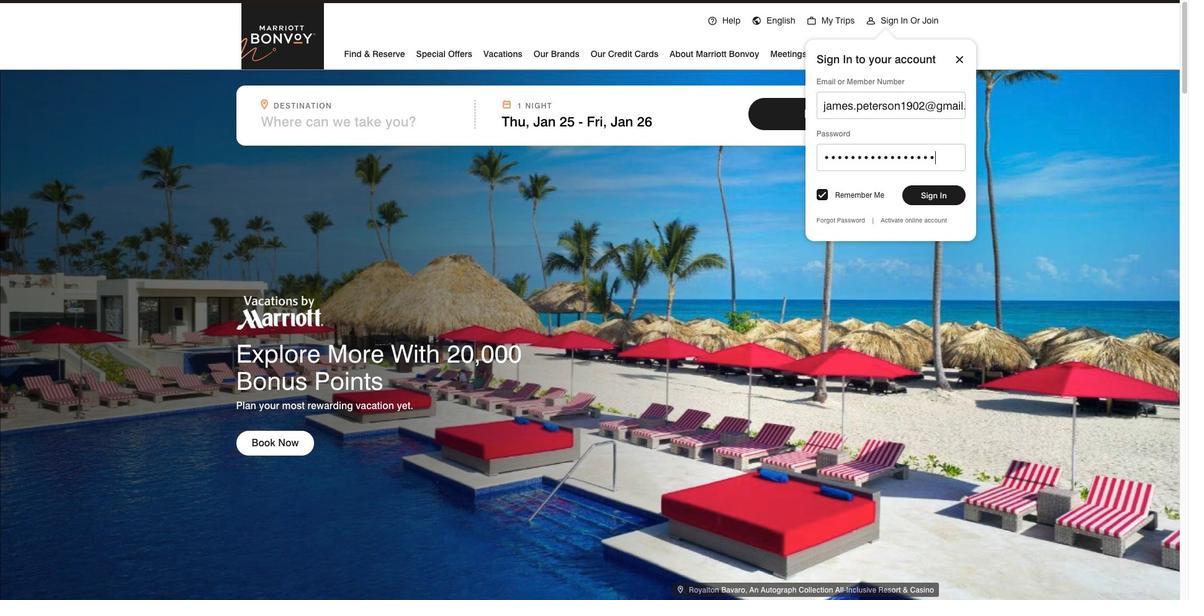 Task type: locate. For each thing, give the bounding box(es) containing it.
round image
[[807, 16, 817, 26], [866, 16, 876, 26]]

1 round image from the left
[[708, 16, 718, 26]]

2 round image from the left
[[866, 16, 876, 26]]

1 horizontal spatial round image
[[752, 16, 762, 26]]

vacations by marriott logo image
[[236, 296, 323, 330]]

round image
[[708, 16, 718, 26], [752, 16, 762, 26]]

None search field
[[236, 86, 944, 146]]

destination field
[[261, 114, 467, 130]]

2 round image from the left
[[752, 16, 762, 26]]

0 horizontal spatial round image
[[807, 16, 817, 26]]

None text field
[[817, 92, 966, 119]]

1 horizontal spatial round image
[[866, 16, 876, 26]]

0 horizontal spatial round image
[[708, 16, 718, 26]]

Where can we take you? text field
[[261, 114, 451, 130]]

None password field
[[817, 144, 966, 171]]



Task type: describe. For each thing, give the bounding box(es) containing it.
1 round image from the left
[[807, 16, 817, 26]]

location image
[[678, 586, 687, 596]]



Task type: vqa. For each thing, say whether or not it's contained in the screenshot.
the left "row group"
no



